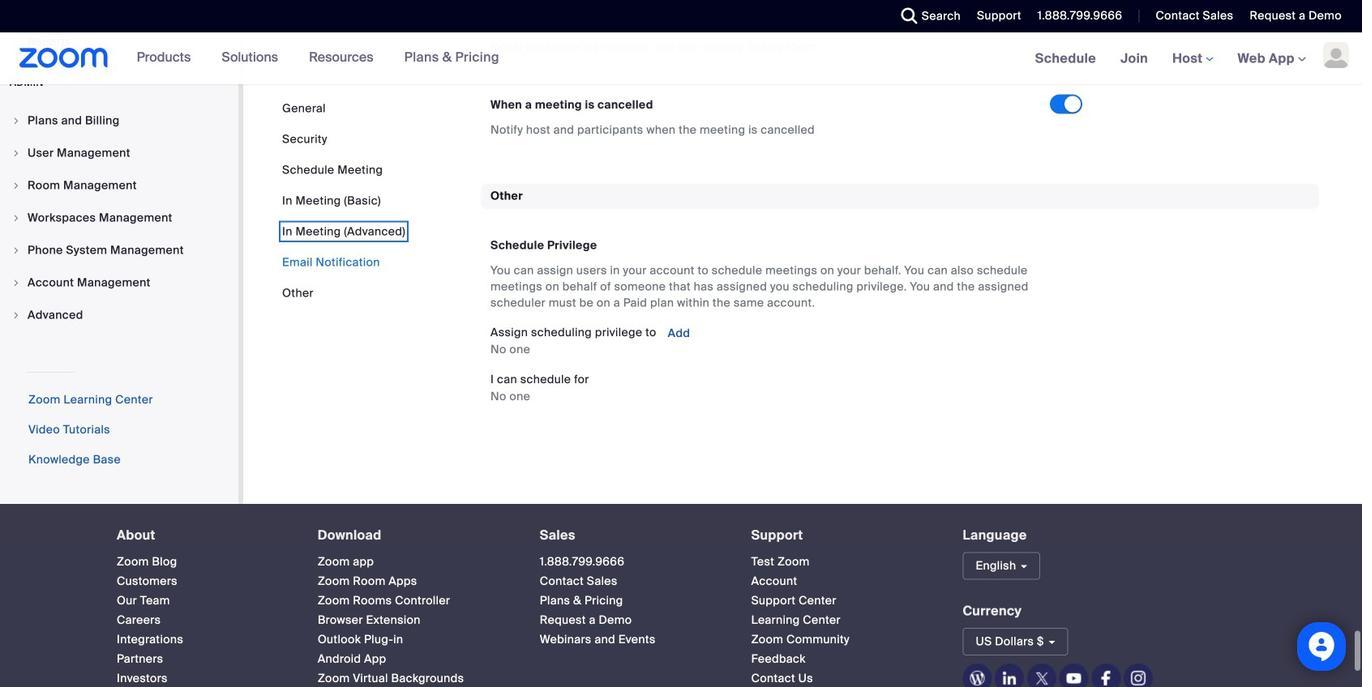 Task type: describe. For each thing, give the bounding box(es) containing it.
right image for second menu item from the bottom of the admin menu menu
[[11, 278, 21, 288]]

4 menu item from the top
[[0, 203, 238, 234]]

right image for seventh menu item from the bottom of the admin menu menu
[[11, 116, 21, 126]]

1 menu item from the top
[[0, 105, 238, 136]]

2 heading from the left
[[318, 529, 511, 543]]

profile picture image
[[1324, 42, 1349, 68]]

right image for fifth menu item from the bottom
[[11, 181, 21, 191]]

1 heading from the left
[[117, 529, 289, 543]]

3 menu item from the top
[[0, 170, 238, 201]]

3 heading from the left
[[540, 529, 722, 543]]

4 heading from the left
[[751, 529, 934, 543]]

admin menu menu
[[0, 105, 238, 333]]



Task type: locate. For each thing, give the bounding box(es) containing it.
2 right image from the top
[[11, 213, 21, 223]]

2 right image from the top
[[11, 181, 21, 191]]

menu item
[[0, 105, 238, 136], [0, 138, 238, 169], [0, 170, 238, 201], [0, 203, 238, 234], [0, 235, 238, 266], [0, 268, 238, 298], [0, 300, 238, 331]]

7 menu item from the top
[[0, 300, 238, 331]]

2 menu item from the top
[[0, 138, 238, 169]]

5 menu item from the top
[[0, 235, 238, 266]]

other element
[[481, 184, 1319, 433]]

1 vertical spatial right image
[[11, 213, 21, 223]]

3 right image from the top
[[11, 278, 21, 288]]

right image
[[11, 116, 21, 126], [11, 181, 21, 191], [11, 246, 21, 256], [11, 311, 21, 320]]

right image for 6th menu item from the bottom
[[11, 148, 21, 158]]

right image
[[11, 148, 21, 158], [11, 213, 21, 223], [11, 278, 21, 288]]

meetings navigation
[[1023, 32, 1362, 86]]

3 right image from the top
[[11, 246, 21, 256]]

heading
[[117, 529, 289, 543], [318, 529, 511, 543], [540, 529, 722, 543], [751, 529, 934, 543]]

zoom logo image
[[19, 48, 108, 68]]

4 right image from the top
[[11, 311, 21, 320]]

0 vertical spatial right image
[[11, 148, 21, 158]]

menu bar
[[282, 101, 406, 302]]

1 right image from the top
[[11, 116, 21, 126]]

banner
[[0, 32, 1362, 86]]

2 vertical spatial right image
[[11, 278, 21, 288]]

1 right image from the top
[[11, 148, 21, 158]]

product information navigation
[[125, 32, 512, 84]]

right image for 4th menu item from the top of the admin menu menu
[[11, 213, 21, 223]]

6 menu item from the top
[[0, 268, 238, 298]]

right image for 5th menu item
[[11, 246, 21, 256]]

right image for 7th menu item from the top of the admin menu menu
[[11, 311, 21, 320]]



Task type: vqa. For each thing, say whether or not it's contained in the screenshot.
'menu item'
yes



